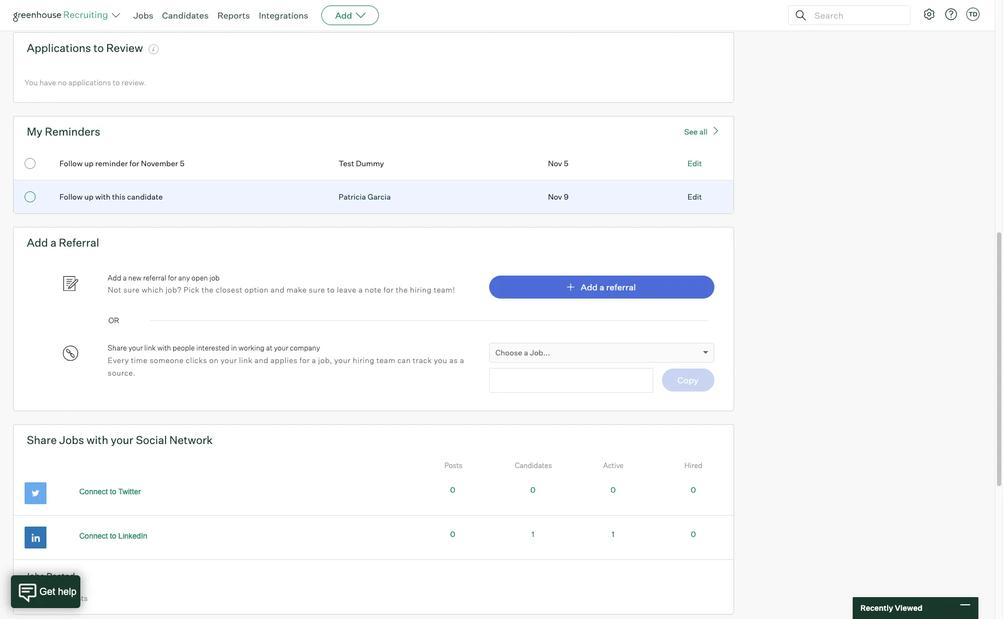 Task type: vqa. For each thing, say whether or not it's contained in the screenshot.
the Debrief to the top
no



Task type: locate. For each thing, give the bounding box(es) containing it.
0 horizontal spatial 5
[[180, 158, 185, 168]]

1 vertical spatial have
[[39, 593, 56, 602]]

to for review
[[93, 41, 104, 55]]

0 vertical spatial edit
[[688, 158, 702, 168]]

share for share jobs with your social network
[[27, 433, 57, 447]]

0 horizontal spatial share
[[27, 433, 57, 447]]

1 vertical spatial you
[[25, 593, 38, 602]]

None text field
[[489, 368, 653, 393]]

0 vertical spatial with
[[95, 192, 110, 201]]

candidate
[[127, 192, 163, 201]]

follow up reminder for november 5
[[60, 158, 185, 168]]

0 vertical spatial candidates
[[162, 10, 209, 21]]

2 vertical spatial with
[[87, 433, 108, 447]]

nov up nov 9
[[548, 158, 562, 168]]

patricia garcia link
[[339, 192, 391, 201]]

1 vertical spatial share
[[27, 433, 57, 447]]

2 you from the top
[[25, 593, 38, 602]]

0 vertical spatial hiring
[[410, 285, 432, 294]]

up left this
[[84, 192, 94, 201]]

with up connect to twitter button
[[87, 433, 108, 447]]

reminder
[[95, 158, 128, 168]]

1 vertical spatial hiring
[[353, 355, 375, 365]]

my
[[27, 125, 42, 138]]

source.
[[108, 368, 136, 378]]

add inside button
[[581, 282, 598, 293]]

clicks
[[186, 355, 207, 365]]

connect for 1
[[79, 532, 108, 540]]

up left reminder at left
[[84, 158, 94, 168]]

review.
[[122, 78, 146, 87]]

applications
[[68, 78, 111, 87]]

1 horizontal spatial 5
[[564, 158, 569, 168]]

1 horizontal spatial hiring
[[410, 285, 432, 294]]

jobs for 'jobs' link
[[133, 10, 153, 21]]

to for linkedin
[[110, 532, 116, 540]]

you for jobs
[[25, 593, 38, 602]]

your right at
[[274, 344, 288, 352]]

1 the from the left
[[202, 285, 214, 294]]

and
[[271, 285, 285, 294], [255, 355, 269, 365]]

follow
[[60, 158, 83, 168], [60, 192, 83, 201]]

a inside button
[[600, 282, 605, 293]]

2 vertical spatial jobs
[[25, 570, 45, 581]]

edit for nov 5
[[688, 158, 702, 168]]

nov 5
[[548, 158, 569, 168]]

1 horizontal spatial 1 link
[[612, 529, 615, 539]]

you down jobs posted
[[25, 593, 38, 602]]

connect to twitter
[[79, 487, 141, 496]]

1 have from the top
[[39, 78, 56, 87]]

add inside popup button
[[335, 10, 352, 21]]

to left linkedin
[[110, 532, 116, 540]]

sure right make at the top
[[309, 285, 325, 294]]

1 horizontal spatial candidates
[[515, 461, 552, 470]]

0 vertical spatial jobs
[[133, 10, 153, 21]]

add
[[335, 10, 352, 21], [27, 236, 48, 249], [108, 273, 121, 282], [581, 282, 598, 293]]

up for with
[[84, 192, 94, 201]]

follow for follow up reminder for november 5
[[60, 158, 83, 168]]

1 horizontal spatial link
[[239, 355, 253, 365]]

referral
[[143, 273, 166, 282], [606, 282, 636, 293]]

0 horizontal spatial candidates
[[162, 10, 209, 21]]

hiring left team
[[353, 355, 375, 365]]

have down applications
[[39, 78, 56, 87]]

2 have from the top
[[39, 593, 56, 602]]

sure
[[123, 285, 140, 294], [309, 285, 325, 294]]

0 vertical spatial connect
[[79, 487, 108, 496]]

add button
[[322, 5, 379, 25]]

0 horizontal spatial referral
[[143, 273, 166, 282]]

referral inside button
[[606, 282, 636, 293]]

0 vertical spatial you
[[25, 78, 38, 87]]

1 horizontal spatial 1
[[612, 529, 615, 539]]

1 vertical spatial edit link
[[688, 192, 702, 201]]

2 edit link from the top
[[688, 192, 702, 201]]

1 vertical spatial jobs
[[59, 433, 84, 447]]

hiring inside the share your link with people interested in working at your company every time someone clicks on your link and applies for a job, your hiring team can track you as a source.
[[353, 355, 375, 365]]

have
[[39, 78, 56, 87], [39, 593, 56, 602]]

1 vertical spatial up
[[84, 192, 94, 201]]

1 horizontal spatial and
[[271, 285, 285, 294]]

the right note
[[396, 285, 408, 294]]

choose
[[496, 348, 522, 357]]

linkedin
[[118, 532, 147, 540]]

9
[[564, 192, 569, 201]]

1 no from the top
[[58, 78, 67, 87]]

1 horizontal spatial referral
[[606, 282, 636, 293]]

and left make at the top
[[271, 285, 285, 294]]

0 vertical spatial link
[[144, 344, 156, 352]]

2 nov from the top
[[548, 192, 562, 201]]

0 horizontal spatial sure
[[123, 285, 140, 294]]

have down jobs posted
[[39, 593, 56, 602]]

0 horizontal spatial jobs
[[25, 570, 45, 581]]

with
[[95, 192, 110, 201], [157, 344, 171, 352], [87, 433, 108, 447]]

to
[[93, 41, 104, 55], [113, 78, 120, 87], [327, 285, 335, 294], [110, 487, 116, 496], [110, 532, 116, 540]]

you have no applications to review.
[[25, 78, 146, 87]]

0 vertical spatial have
[[39, 78, 56, 87]]

2 sure from the left
[[309, 285, 325, 294]]

0 vertical spatial and
[[271, 285, 285, 294]]

jobs posted
[[25, 570, 75, 581]]

recently viewed
[[861, 603, 923, 613]]

hired
[[685, 461, 703, 470]]

1 vertical spatial connect
[[79, 532, 108, 540]]

2 up from the top
[[84, 192, 94, 201]]

0 vertical spatial edit link
[[688, 158, 702, 168]]

0 horizontal spatial and
[[255, 355, 269, 365]]

your down in
[[221, 355, 237, 365]]

make
[[287, 285, 307, 294]]

for right reminder at left
[[130, 158, 139, 168]]

1 vertical spatial no
[[58, 593, 67, 602]]

candidates link
[[162, 10, 209, 21]]

1 vertical spatial follow
[[60, 192, 83, 201]]

add inside add a new referral for any open job not sure which job? pick the closest option and make sure to leave a note for the hiring team!
[[108, 273, 121, 282]]

1 up from the top
[[84, 158, 94, 168]]

someone
[[150, 355, 184, 365]]

0 horizontal spatial 1 link
[[532, 529, 535, 539]]

dashboard
[[879, 14, 919, 23]]

posts
[[68, 593, 88, 602]]

my reminders
[[27, 125, 100, 138]]

job,
[[318, 355, 332, 365]]

link
[[144, 344, 156, 352], [239, 355, 253, 365]]

edit for nov 9
[[688, 192, 702, 201]]

have for jobs
[[39, 593, 56, 602]]

test
[[339, 158, 354, 168]]

for inside the share your link with people interested in working at your company every time someone clicks on your link and applies for a job, your hiring team can track you as a source.
[[300, 355, 310, 365]]

follow down reminders
[[60, 158, 83, 168]]

test dummy link
[[339, 158, 384, 168]]

1 you from the top
[[25, 78, 38, 87]]

2 no from the top
[[58, 593, 67, 602]]

and inside add a new referral for any open job not sure which job? pick the closest option and make sure to leave a note for the hiring team!
[[271, 285, 285, 294]]

reminders
[[45, 125, 100, 138]]

no left applications
[[58, 78, 67, 87]]

0 vertical spatial nov
[[548, 158, 562, 168]]

add a referral
[[581, 282, 636, 293]]

nov
[[548, 158, 562, 168], [548, 192, 562, 201]]

0 vertical spatial up
[[84, 158, 94, 168]]

patricia garcia
[[339, 192, 391, 201]]

2 connect from the top
[[79, 532, 108, 540]]

nov for nov 9
[[548, 192, 562, 201]]

with up someone
[[157, 344, 171, 352]]

to left leave
[[327, 285, 335, 294]]

1 1 link from the left
[[532, 529, 535, 539]]

2 1 from the left
[[612, 529, 615, 539]]

0 horizontal spatial link
[[144, 344, 156, 352]]

a
[[50, 236, 56, 249], [123, 273, 127, 282], [600, 282, 605, 293], [359, 285, 363, 294], [524, 348, 528, 357], [312, 355, 316, 365], [460, 355, 464, 365]]

1 connect from the top
[[79, 487, 108, 496]]

hiring left team!
[[410, 285, 432, 294]]

5 up 9
[[564, 158, 569, 168]]

posted
[[46, 570, 75, 581]]

sure down new
[[123, 285, 140, 294]]

to left twitter
[[110, 487, 116, 496]]

jobs for jobs posted
[[25, 570, 45, 581]]

to left review
[[93, 41, 104, 55]]

connect left twitter
[[79, 487, 108, 496]]

1 vertical spatial edit
[[688, 192, 702, 201]]

1 nov from the top
[[548, 158, 562, 168]]

share inside the share your link with people interested in working at your company every time someone clicks on your link and applies for a job, your hiring team can track you as a source.
[[108, 344, 127, 352]]

0 horizontal spatial hiring
[[353, 355, 375, 365]]

integrations
[[259, 10, 308, 21]]

0 link
[[450, 485, 456, 494], [531, 485, 536, 494], [611, 485, 616, 494], [691, 485, 696, 494], [450, 529, 456, 539], [691, 529, 696, 539]]

link down working
[[239, 355, 253, 365]]

edit
[[688, 158, 702, 168], [688, 192, 702, 201]]

dummy
[[356, 158, 384, 168]]

link up time
[[144, 344, 156, 352]]

add for add
[[335, 10, 352, 21]]

0 vertical spatial share
[[108, 344, 127, 352]]

for down company at the left bottom of page
[[300, 355, 310, 365]]

you
[[25, 78, 38, 87], [25, 593, 38, 602]]

connect left linkedin
[[79, 532, 108, 540]]

2 edit from the top
[[688, 192, 702, 201]]

twitter
[[118, 487, 141, 496]]

no
[[58, 78, 67, 87], [58, 593, 67, 602]]

configure image
[[923, 8, 936, 21]]

see all link
[[684, 125, 720, 136]]

2 follow from the top
[[60, 192, 83, 201]]

1 follow from the top
[[60, 158, 83, 168]]

and down at
[[255, 355, 269, 365]]

0 horizontal spatial the
[[202, 285, 214, 294]]

1 edit from the top
[[688, 158, 702, 168]]

1 vertical spatial and
[[255, 355, 269, 365]]

0 vertical spatial follow
[[60, 158, 83, 168]]

5 right november
[[180, 158, 185, 168]]

1 horizontal spatial sure
[[309, 285, 325, 294]]

with left this
[[95, 192, 110, 201]]

1 sure from the left
[[123, 285, 140, 294]]

1 vertical spatial nov
[[548, 192, 562, 201]]

1 edit link from the top
[[688, 158, 702, 168]]

greenhouse recruiting image
[[13, 9, 112, 22]]

1 horizontal spatial share
[[108, 344, 127, 352]]

can
[[397, 355, 411, 365]]

jobs
[[133, 10, 153, 21], [59, 433, 84, 447], [25, 570, 45, 581]]

1 link
[[532, 529, 535, 539], [612, 529, 615, 539]]

with for social
[[87, 433, 108, 447]]

follow up referral
[[60, 192, 83, 201]]

0 horizontal spatial 1
[[532, 529, 535, 539]]

up
[[84, 158, 94, 168], [84, 192, 94, 201]]

0 vertical spatial no
[[58, 78, 67, 87]]

td button
[[965, 5, 982, 23]]

no left posts
[[58, 593, 67, 602]]

2 horizontal spatial jobs
[[133, 10, 153, 21]]

1 vertical spatial with
[[157, 344, 171, 352]]

1 horizontal spatial the
[[396, 285, 408, 294]]

on
[[209, 355, 219, 365]]

1
[[532, 529, 535, 539], [612, 529, 615, 539]]

nov left 9
[[548, 192, 562, 201]]

you down applications
[[25, 78, 38, 87]]

the down job at the left
[[202, 285, 214, 294]]

1 horizontal spatial jobs
[[59, 433, 84, 447]]

have for applications
[[39, 78, 56, 87]]

garcia
[[368, 192, 391, 201]]



Task type: describe. For each thing, give the bounding box(es) containing it.
pick
[[184, 285, 200, 294]]

add a new referral for any open job not sure which job? pick the closest option and make sure to leave a note for the hiring team!
[[108, 273, 455, 294]]

2 1 link from the left
[[612, 529, 615, 539]]

add for add a referral
[[27, 236, 48, 249]]

active
[[603, 461, 624, 470]]

edit link for 5
[[688, 158, 702, 168]]

connect to twitter button
[[67, 482, 153, 501]]

to inside add a new referral for any open job not sure which job? pick the closest option and make sure to leave a note for the hiring team!
[[327, 285, 335, 294]]

option
[[245, 285, 269, 294]]

see all
[[684, 127, 708, 136]]

social
[[136, 433, 167, 447]]

which
[[142, 285, 164, 294]]

share your link with people interested in working at your company every time someone clicks on your link and applies for a job, your hiring team can track you as a source.
[[108, 344, 464, 378]]

choose a job...
[[496, 348, 550, 357]]

working
[[239, 344, 265, 352]]

you for applications
[[25, 78, 38, 87]]

Search text field
[[812, 7, 901, 23]]

follow for follow up with this candidate
[[60, 192, 83, 201]]

td button
[[967, 8, 980, 21]]

referral inside add a new referral for any open job not sure which job? pick the closest option and make sure to leave a note for the hiring team!
[[143, 273, 166, 282]]

referral
[[59, 236, 99, 249]]

your up time
[[128, 344, 143, 352]]

all
[[700, 127, 708, 136]]

posts
[[445, 461, 463, 470]]

not
[[108, 285, 121, 294]]

to left review.
[[113, 78, 120, 87]]

every
[[108, 355, 129, 365]]

team!
[[434, 285, 455, 294]]

nov for nov 5
[[548, 158, 562, 168]]

job
[[210, 273, 220, 282]]

share for share your link with people interested in working at your company every time someone clicks on your link and applies for a job, your hiring team can track you as a source.
[[108, 344, 127, 352]]

your left social
[[111, 433, 133, 447]]

with for candidate
[[95, 192, 110, 201]]

november
[[141, 158, 178, 168]]

applies
[[271, 355, 298, 365]]

follow up with this candidate
[[60, 192, 163, 201]]

job?
[[166, 285, 182, 294]]

job...
[[530, 348, 550, 357]]

share jobs with your social network
[[27, 433, 213, 447]]

1 vertical spatial link
[[239, 355, 253, 365]]

2 the from the left
[[396, 285, 408, 294]]

reports link
[[217, 10, 250, 21]]

or
[[108, 316, 119, 325]]

interested
[[196, 344, 230, 352]]

reports
[[217, 10, 250, 21]]

viewed
[[895, 603, 923, 613]]

you
[[434, 355, 448, 365]]

any
[[178, 273, 190, 282]]

add for add a referral
[[581, 282, 598, 293]]

this
[[112, 192, 125, 201]]

up for reminder
[[84, 158, 94, 168]]

as
[[450, 355, 458, 365]]

for right note
[[384, 285, 394, 294]]

patricia
[[339, 192, 366, 201]]

2 5 from the left
[[564, 158, 569, 168]]

new
[[128, 273, 142, 282]]

connect to linkedin button
[[67, 527, 159, 545]]

td
[[969, 10, 978, 18]]

team
[[377, 355, 396, 365]]

track
[[413, 355, 432, 365]]

time
[[131, 355, 148, 365]]

personalize dashboard link
[[757, 7, 982, 30]]

add a referral
[[27, 236, 99, 249]]

with inside the share your link with people interested in working at your company every time someone clicks on your link and applies for a job, your hiring team can track you as a source.
[[157, 344, 171, 352]]

in
[[231, 344, 237, 352]]

test dummy
[[339, 158, 384, 168]]

recently
[[861, 603, 894, 613]]

add a referral link
[[489, 276, 714, 299]]

for left "any"
[[168, 273, 177, 282]]

jobs link
[[133, 10, 153, 21]]

people
[[173, 344, 195, 352]]

add for add a new referral for any open job not sure which job? pick the closest option and make sure to leave a note for the hiring team!
[[108, 273, 121, 282]]

no for posted
[[58, 593, 67, 602]]

integrations link
[[259, 10, 308, 21]]

add a referral button
[[489, 276, 714, 299]]

no for to
[[58, 78, 67, 87]]

1 1 from the left
[[532, 529, 535, 539]]

see
[[684, 127, 698, 136]]

leave
[[337, 285, 357, 294]]

applications to review
[[27, 41, 143, 55]]

connect to linkedin
[[79, 532, 147, 540]]

personalize dashboard
[[836, 14, 919, 23]]

applications
[[27, 41, 91, 55]]

closest
[[216, 285, 243, 294]]

network
[[169, 433, 213, 447]]

hiring inside add a new referral for any open job not sure which job? pick the closest option and make sure to leave a note for the hiring team!
[[410, 285, 432, 294]]

note
[[365, 285, 382, 294]]

to for twitter
[[110, 487, 116, 496]]

you have no posts
[[25, 593, 88, 602]]

1 5 from the left
[[180, 158, 185, 168]]

personalize
[[836, 14, 877, 23]]

and inside the share your link with people interested in working at your company every time someone clicks on your link and applies for a job, your hiring team can track you as a source.
[[255, 355, 269, 365]]

at
[[266, 344, 273, 352]]

nov 9
[[548, 192, 569, 201]]

edit link for 9
[[688, 192, 702, 201]]

connect for 0
[[79, 487, 108, 496]]

your right job, at the left
[[334, 355, 351, 365]]

open
[[192, 273, 208, 282]]

1 vertical spatial candidates
[[515, 461, 552, 470]]

review
[[106, 41, 143, 55]]



